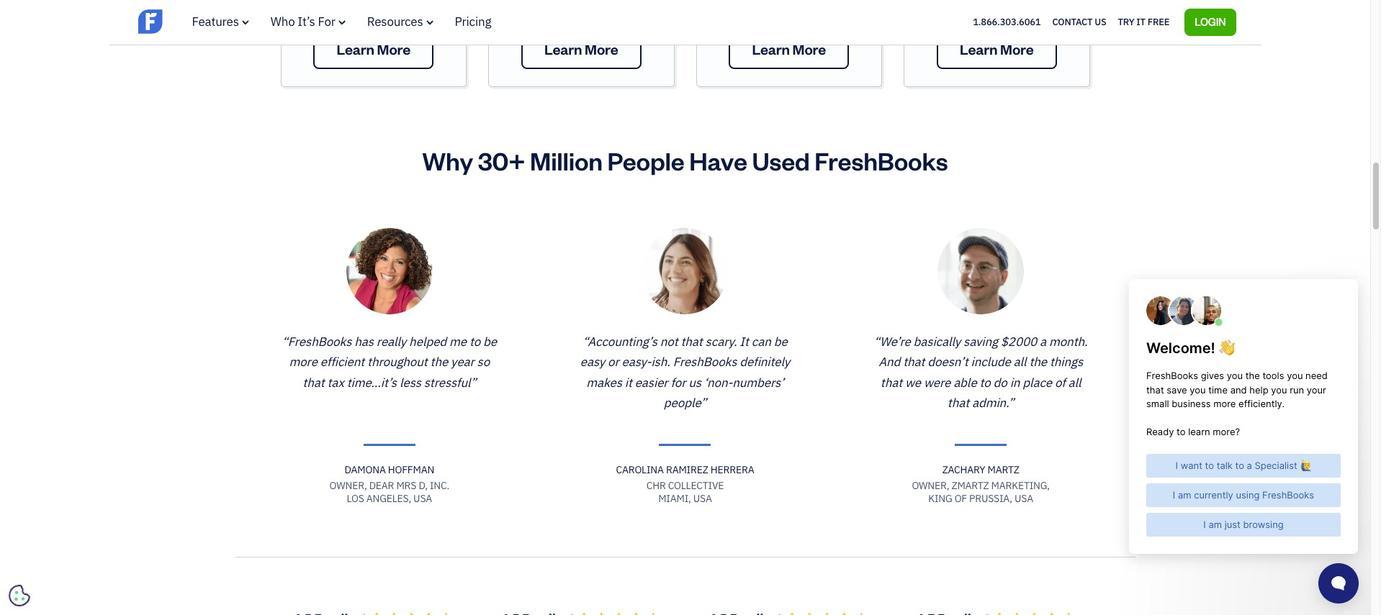 Task type: describe. For each thing, give the bounding box(es) containing it.
that down able on the right of the page
[[948, 395, 970, 411]]

do
[[994, 375, 1008, 391]]

easier
[[635, 375, 668, 391]]

easy-
[[622, 355, 652, 371]]

login link
[[1185, 8, 1237, 36]]

who it's for link
[[271, 14, 346, 30]]

miami,
[[659, 493, 691, 506]]

zmartz
[[952, 480, 989, 493]]

basically
[[914, 334, 961, 350]]

'non-
[[704, 375, 733, 391]]

usa inside damona hoffman owner, dear mrs d, inc. los angeles, usa
[[414, 493, 432, 506]]

can
[[752, 334, 771, 350]]

zachary martz owner, zmartz marketing, king of prussia, usa
[[912, 464, 1050, 506]]

that down and
[[881, 375, 903, 391]]

features link
[[192, 14, 249, 30]]

cookie consent banner dialog
[[11, 439, 227, 605]]

"freshbooks
[[282, 334, 352, 350]]

it's
[[298, 14, 315, 30]]

stressful"
[[424, 375, 476, 391]]

herrera
[[711, 464, 755, 477]]

or
[[608, 355, 619, 371]]

resources link
[[367, 14, 433, 30]]

admin."
[[972, 395, 1015, 411]]

features
[[192, 14, 239, 30]]

"we're basically saving $2000 a month. and that doesn't include all the things that we were able to do in place of all that admin."
[[874, 334, 1088, 411]]

carolina ramirez herrera chr collective miami, usa
[[616, 464, 755, 506]]

doesn't
[[928, 355, 969, 371]]

that inside "freshbooks has really helped me to be more efficient throughout the year so that tax time…it's less stressful"
[[303, 375, 325, 391]]

d,
[[419, 480, 428, 493]]

not
[[660, 334, 678, 350]]

1.866.303.6061
[[973, 16, 1041, 28]]

zachary
[[943, 464, 986, 477]]

has
[[355, 334, 374, 350]]

owner, for time…it's
[[330, 480, 367, 493]]

saving
[[964, 334, 998, 350]]

why
[[423, 145, 473, 176]]

year
[[451, 355, 475, 371]]

"accounting's not that scary. it can be easy or easy-ish. freshbooks definitely makes it easier for us 'non-numbers' people"
[[580, 334, 790, 411]]

freshbooks inside "accounting's not that scary. it can be easy or easy-ish. freshbooks definitely makes it easier for us 'non-numbers' people"
[[673, 355, 737, 371]]

it inside "accounting's not that scary. it can be easy or easy-ish. freshbooks definitely makes it easier for us 'non-numbers' people"
[[625, 375, 632, 391]]

contact us
[[1053, 16, 1107, 28]]

carolina
[[616, 464, 664, 477]]

try
[[1118, 16, 1135, 28]]

1.866.303.6061 link
[[973, 16, 1041, 28]]

"we're
[[874, 334, 911, 350]]

of inside "we're basically saving $2000 a month. and that doesn't include all the things that we were able to do in place of all that admin."
[[1055, 375, 1066, 391]]

less
[[400, 375, 421, 391]]

people
[[608, 145, 685, 176]]

"freshbooks has really helped me to be more efficient throughout the year so that tax time…it's less stressful"
[[282, 334, 497, 391]]

chr
[[647, 480, 666, 493]]

login
[[1195, 15, 1226, 28]]

us
[[1095, 16, 1107, 28]]

1 vertical spatial all
[[1069, 375, 1082, 391]]

why 30+ million people have used freshbooks
[[423, 145, 948, 176]]

and
[[879, 355, 901, 371]]

helped
[[409, 334, 447, 350]]

damona hoffman owner, dear mrs d, inc. los angeles, usa
[[330, 464, 450, 506]]

usa inside zachary martz owner, zmartz marketing, king of prussia, usa
[[1015, 493, 1034, 506]]

tax
[[327, 375, 344, 391]]

marketing,
[[992, 480, 1050, 493]]

in
[[1010, 375, 1020, 391]]

try it free
[[1118, 16, 1170, 28]]

who
[[271, 14, 295, 30]]

for
[[671, 375, 686, 391]]



Task type: vqa. For each thing, say whether or not it's contained in the screenshot.
Helpful Links link
no



Task type: locate. For each thing, give the bounding box(es) containing it.
1 horizontal spatial freshbooks
[[815, 145, 948, 176]]

star rating image
[[369, 613, 454, 616], [577, 613, 662, 616], [785, 613, 869, 616], [993, 613, 1077, 616]]

damona
[[345, 464, 386, 477]]

of down things
[[1055, 375, 1066, 391]]

so
[[477, 355, 490, 371]]

that left tax
[[303, 375, 325, 391]]

1 horizontal spatial usa
[[694, 493, 712, 506]]

of inside zachary martz owner, zmartz marketing, king of prussia, usa
[[955, 493, 967, 506]]

who it's for
[[271, 14, 336, 30]]

makes
[[587, 375, 622, 391]]

0 horizontal spatial be
[[483, 334, 497, 350]]

to left 'do'
[[980, 375, 991, 391]]

scary.
[[706, 334, 737, 350]]

1 horizontal spatial all
[[1069, 375, 1082, 391]]

me
[[450, 334, 467, 350]]

a
[[1040, 334, 1047, 350]]

0 vertical spatial to
[[470, 334, 481, 350]]

numbers'
[[733, 375, 784, 391]]

it down easy-
[[625, 375, 632, 391]]

mrs
[[397, 480, 417, 493]]

to right me
[[470, 334, 481, 350]]

be for "freshbooks has really helped me to be more efficient throughout the year so that tax time…it's less stressful"
[[483, 334, 497, 350]]

1 vertical spatial to
[[980, 375, 991, 391]]

collective
[[668, 480, 724, 493]]

free
[[1148, 16, 1170, 28]]

us
[[689, 375, 702, 391]]

that right not
[[681, 334, 703, 350]]

more
[[289, 355, 318, 371]]

1 horizontal spatial of
[[1055, 375, 1066, 391]]

the
[[430, 355, 448, 371], [1030, 355, 1047, 371]]

1 vertical spatial freshbooks
[[673, 355, 737, 371]]

be up so on the bottom left of page
[[483, 334, 497, 350]]

place
[[1023, 375, 1053, 391]]

all down things
[[1069, 375, 1082, 391]]

freshbooks logo image
[[138, 8, 250, 35]]

2 usa from the left
[[694, 493, 712, 506]]

owner, inside zachary martz owner, zmartz marketing, king of prussia, usa
[[912, 480, 950, 493]]

for
[[318, 14, 336, 30]]

throughout
[[367, 355, 428, 371]]

cookie preferences image
[[9, 586, 30, 607]]

be for "accounting's not that scary. it can be easy or easy-ish. freshbooks definitely makes it easier for us 'non-numbers' people"
[[774, 334, 788, 350]]

learn more link
[[522, 30, 642, 69], [937, 30, 1057, 69], [314, 30, 434, 69], [729, 30, 849, 69]]

1 the from the left
[[430, 355, 448, 371]]

2 the from the left
[[1030, 355, 1047, 371]]

have
[[689, 145, 748, 176]]

the up place
[[1030, 355, 1047, 371]]

1 horizontal spatial be
[[774, 334, 788, 350]]

owner,
[[330, 480, 367, 493], [912, 480, 950, 493]]

4 star rating image from the left
[[993, 613, 1077, 616]]

0 horizontal spatial usa
[[414, 493, 432, 506]]

the up stressful" at bottom
[[430, 355, 448, 371]]

1 star rating image from the left
[[369, 613, 454, 616]]

angeles,
[[366, 493, 411, 506]]

it right try
[[1137, 16, 1146, 28]]

usa right "miami,"
[[694, 493, 712, 506]]

2 owner, from the left
[[912, 480, 950, 493]]

that inside "accounting's not that scary. it can be easy or easy-ish. freshbooks definitely makes it easier for us 'non-numbers' people"
[[681, 334, 703, 350]]

of
[[1055, 375, 1066, 391], [955, 493, 967, 506]]

to
[[470, 334, 481, 350], [980, 375, 991, 391]]

of right king
[[955, 493, 967, 506]]

contact
[[1053, 16, 1093, 28]]

2 star rating image from the left
[[577, 613, 662, 616]]

1 vertical spatial it
[[625, 375, 632, 391]]

1 horizontal spatial the
[[1030, 355, 1047, 371]]

ish.
[[652, 355, 671, 371]]

time…it's
[[347, 375, 397, 391]]

be
[[483, 334, 497, 350], [774, 334, 788, 350]]

resources
[[367, 14, 423, 30]]

0 vertical spatial it
[[1137, 16, 1146, 28]]

0 horizontal spatial the
[[430, 355, 448, 371]]

30+
[[478, 145, 525, 176]]

2 be from the left
[[774, 334, 788, 350]]

owner, inside damona hoffman owner, dear mrs d, inc. los angeles, usa
[[330, 480, 367, 493]]

easy
[[580, 355, 605, 371]]

1 horizontal spatial to
[[980, 375, 991, 391]]

that
[[681, 334, 703, 350], [903, 355, 925, 371], [303, 375, 325, 391], [881, 375, 903, 391], [948, 395, 970, 411]]

0 horizontal spatial it
[[625, 375, 632, 391]]

martz
[[988, 464, 1020, 477]]

0 vertical spatial freshbooks
[[815, 145, 948, 176]]

0 horizontal spatial of
[[955, 493, 967, 506]]

that up the we
[[903, 355, 925, 371]]

the inside "we're basically saving $2000 a month. and that doesn't include all the things that we were able to do in place of all that admin."
[[1030, 355, 1047, 371]]

king
[[929, 493, 953, 506]]

we
[[905, 375, 921, 391]]

the inside "freshbooks has really helped me to be more efficient throughout the year so that tax time…it's less stressful"
[[430, 355, 448, 371]]

all down $2000
[[1014, 355, 1027, 371]]

learn more
[[545, 40, 618, 58], [960, 40, 1034, 58], [337, 40, 411, 58], [752, 40, 826, 58]]

definitely
[[740, 355, 790, 371]]

to inside "we're basically saving $2000 a month. and that doesn't include all the things that we were able to do in place of all that admin."
[[980, 375, 991, 391]]

0 horizontal spatial owner,
[[330, 480, 367, 493]]

3 usa from the left
[[1015, 493, 1034, 506]]

1 be from the left
[[483, 334, 497, 350]]

efficient
[[320, 355, 365, 371]]

be right can
[[774, 334, 788, 350]]

hoffman
[[388, 464, 434, 477]]

be inside "accounting's not that scary. it can be easy or easy-ish. freshbooks definitely makes it easier for us 'non-numbers' people"
[[774, 334, 788, 350]]

usa down hoffman
[[414, 493, 432, 506]]

1 vertical spatial of
[[955, 493, 967, 506]]

2 horizontal spatial usa
[[1015, 493, 1034, 506]]

be inside "freshbooks has really helped me to be more efficient throughout the year so that tax time…it's less stressful"
[[483, 334, 497, 350]]

owner, down zachary
[[912, 480, 950, 493]]

it
[[740, 334, 749, 350]]

million
[[530, 145, 603, 176]]

usa inside carolina ramirez herrera chr collective miami, usa
[[694, 493, 712, 506]]

ramirez
[[666, 464, 709, 477]]

used
[[752, 145, 810, 176]]

0 vertical spatial of
[[1055, 375, 1066, 391]]

prussia,
[[970, 493, 1013, 506]]

inc.
[[430, 480, 450, 493]]

1 horizontal spatial owner,
[[912, 480, 950, 493]]

include
[[971, 355, 1011, 371]]

freshbooks
[[815, 145, 948, 176], [673, 355, 737, 371]]

owner, down 'damona'
[[330, 480, 367, 493]]

all
[[1014, 355, 1027, 371], [1069, 375, 1082, 391]]

usa
[[414, 493, 432, 506], [694, 493, 712, 506], [1015, 493, 1034, 506]]

1 owner, from the left
[[330, 480, 367, 493]]

really
[[377, 334, 406, 350]]

were
[[924, 375, 951, 391]]

things
[[1050, 355, 1083, 371]]

0 horizontal spatial freshbooks
[[673, 355, 737, 371]]

3 star rating image from the left
[[785, 613, 869, 616]]

0 horizontal spatial all
[[1014, 355, 1027, 371]]

0 horizontal spatial to
[[470, 334, 481, 350]]

to inside "freshbooks has really helped me to be more efficient throughout the year so that tax time…it's less stressful"
[[470, 334, 481, 350]]

owner, for were
[[912, 480, 950, 493]]

contact us link
[[1053, 13, 1107, 32]]

1 usa from the left
[[414, 493, 432, 506]]

able
[[954, 375, 977, 391]]

"accounting's
[[583, 334, 658, 350]]

pricing
[[455, 14, 491, 30]]

people"
[[664, 395, 707, 411]]

0 vertical spatial all
[[1014, 355, 1027, 371]]

learn
[[545, 40, 582, 58], [960, 40, 998, 58], [337, 40, 374, 58], [752, 40, 790, 58]]

try it free link
[[1118, 13, 1170, 32]]

month.
[[1050, 334, 1088, 350]]

1 horizontal spatial it
[[1137, 16, 1146, 28]]

$2000
[[1001, 334, 1037, 350]]

dear
[[369, 480, 394, 493]]

usa right prussia,
[[1015, 493, 1034, 506]]

los
[[347, 493, 364, 506]]



